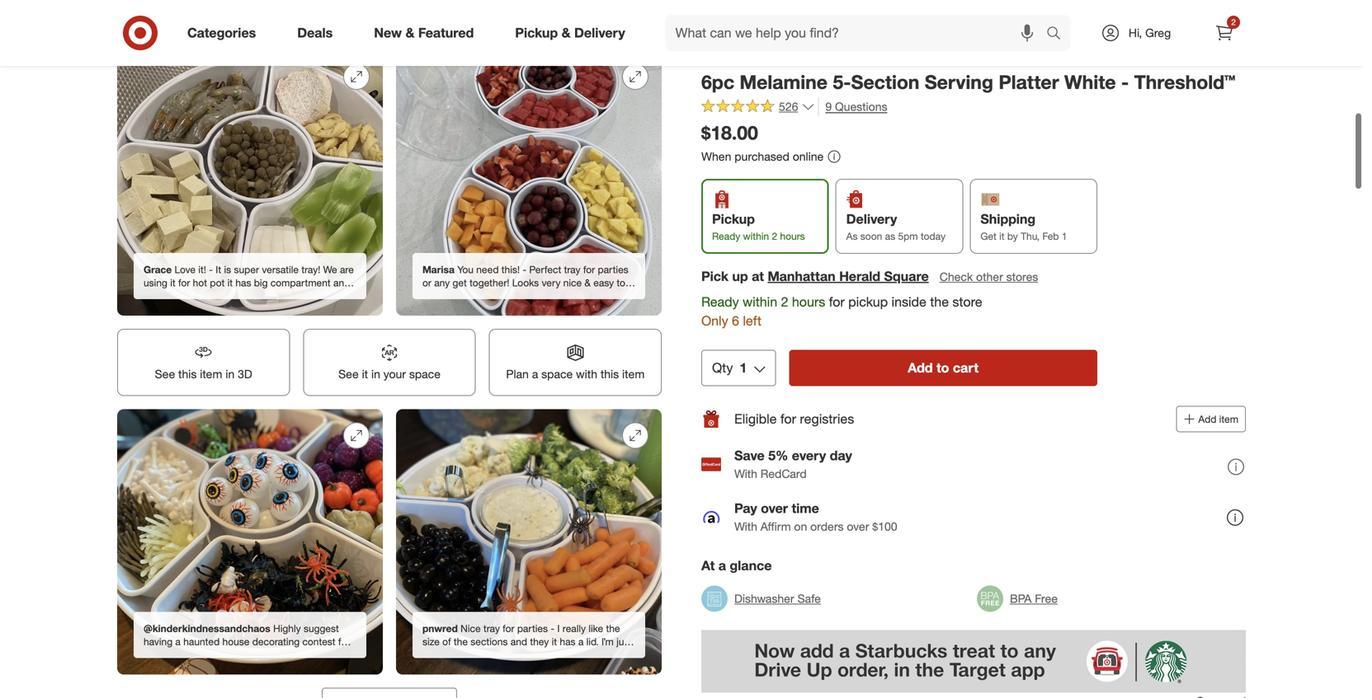 Task type: locate. For each thing, give the bounding box(es) containing it.
super
[[234, 264, 259, 276]]

in left "your"
[[371, 367, 380, 382]]

0 horizontal spatial easy
[[497, 649, 518, 662]]

0 vertical spatial within
[[743, 230, 769, 242]]

check other stores button
[[939, 268, 1039, 286]]

1 horizontal spatial 2
[[781, 294, 788, 310]]

i
[[557, 623, 560, 635]]

0 vertical spatial it
[[216, 264, 221, 276]]

5pm
[[898, 230, 918, 242]]

0 horizontal spatial item
[[200, 367, 222, 382]]

photo from marisa, 5 of 10 image
[[396, 50, 662, 316]]

0 horizontal spatial has
[[235, 277, 251, 289]]

a inside button
[[532, 367, 538, 382]]

tray
[[564, 264, 580, 276], [483, 623, 500, 635]]

- inside shop all threshold 6pc melamine 5-section serving platter white - threshold™
[[1121, 70, 1129, 93]]

photo from pnwred, 7 of 10 image
[[396, 410, 662, 675]]

9 questions
[[825, 99, 887, 114]]

on
[[794, 520, 807, 534]]

has for super
[[235, 277, 251, 289]]

square
[[884, 268, 929, 284]]

grace
[[144, 264, 172, 276]]

- up the "looks"
[[523, 264, 526, 276]]

a for glance
[[718, 558, 726, 574]]

1 horizontal spatial tray
[[564, 264, 580, 276]]

0 horizontal spatial space
[[409, 367, 441, 382]]

this inside see this item in 3d button
[[178, 367, 197, 382]]

soon
[[860, 230, 882, 242]]

parties
[[598, 264, 628, 276], [517, 623, 548, 635]]

the left the store
[[930, 294, 949, 310]]

like down "dropped" on the bottom
[[571, 663, 586, 675]]

orders
[[810, 520, 844, 534]]

hi, greg
[[1129, 26, 1171, 40]]

1 vertical spatial has
[[560, 636, 576, 649]]

1 horizontal spatial space
[[541, 367, 573, 382]]

a right the plan
[[532, 367, 538, 382]]

- left i
[[551, 623, 554, 635]]

0 vertical spatial has
[[235, 277, 251, 289]]

bpa free
[[1010, 592, 1058, 606]]

1 vertical spatial with
[[734, 520, 757, 534]]

this right with
[[601, 367, 619, 382]]

parties inside the you need this! - perfect tray for parties or any get together! looks very nice & easy to clean.
[[598, 264, 628, 276]]

this
[[178, 367, 197, 382], [601, 367, 619, 382]]

at inside nice tray for parties - i really like the size of the sections and they it has a lid. i'm just bummed at how easy it broke. it dropped onto the ground and literally shattered like glass.
[[465, 649, 473, 662]]

see
[[155, 367, 175, 382], [338, 367, 359, 382]]

1 vertical spatial ready
[[701, 294, 739, 310]]

with down pay
[[734, 520, 757, 534]]

1 vertical spatial parties
[[517, 623, 548, 635]]

ready up pick
[[712, 230, 740, 242]]

0 horizontal spatial pickup
[[515, 25, 558, 41]]

1 right feb
[[1062, 230, 1067, 242]]

1 this from the left
[[178, 367, 197, 382]]

2 down manhattan
[[781, 294, 788, 310]]

0 horizontal spatial parties
[[517, 623, 548, 635]]

it inside shipping get it by thu, feb 1
[[999, 230, 1005, 242]]

by
[[1007, 230, 1018, 242]]

and down "are"
[[333, 277, 350, 289]]

1 horizontal spatial 1
[[1062, 230, 1067, 242]]

space
[[409, 367, 441, 382], [541, 367, 573, 382]]

for inside love it! - it is super versatile tray! we are using it for hot pot it has big compartment and deep.
[[178, 277, 190, 289]]

1 vertical spatial within
[[743, 294, 777, 310]]

glass.
[[589, 663, 614, 675]]

in
[[226, 367, 235, 382], [371, 367, 380, 382]]

1 vertical spatial 2
[[772, 230, 777, 242]]

1 space from the left
[[409, 367, 441, 382]]

add for add item
[[1198, 413, 1216, 426]]

for right the 'eligible'
[[780, 411, 796, 427]]

2 up manhattan
[[772, 230, 777, 242]]

broke.
[[529, 649, 556, 662]]

easy up literally
[[497, 649, 518, 662]]

easy inside the you need this! - perfect tray for parties or any get together! looks very nice & easy to clean.
[[593, 277, 614, 289]]

1 vertical spatial add
[[1198, 413, 1216, 426]]

What can we help you find? suggestions appear below search field
[[666, 15, 1050, 51]]

1 vertical spatial at
[[465, 649, 473, 662]]

2 see from the left
[[338, 367, 359, 382]]

get
[[453, 277, 467, 289]]

has down the really
[[560, 636, 576, 649]]

it right they
[[552, 636, 557, 649]]

for down manhattan herald square button
[[829, 294, 845, 310]]

categories
[[187, 25, 256, 41]]

at right up
[[752, 268, 764, 284]]

& inside the you need this! - perfect tray for parties or any get together! looks very nice & easy to clean.
[[584, 277, 591, 289]]

for
[[583, 264, 595, 276], [178, 277, 190, 289], [829, 294, 845, 310], [780, 411, 796, 427], [503, 623, 514, 635]]

within inside ready within 2 hours for pickup inside the store only 6 left
[[743, 294, 777, 310]]

shop all threshold 6pc melamine 5-section serving platter white - threshold™
[[701, 51, 1236, 93]]

1 horizontal spatial to
[[937, 360, 949, 376]]

nice tray for parties - i really like the size of the sections and they it has a lid. i'm just bummed at how easy it broke. it dropped onto the ground and literally shattered like glass.
[[422, 623, 632, 675]]

2 horizontal spatial &
[[584, 277, 591, 289]]

0 horizontal spatial add
[[908, 360, 933, 376]]

- inside nice tray for parties - i really like the size of the sections and they it has a lid. i'm just bummed at how easy it broke. it dropped onto the ground and literally shattered like glass.
[[551, 623, 554, 635]]

categories link
[[173, 15, 277, 51]]

all
[[732, 51, 743, 66]]

1 vertical spatial like
[[571, 663, 586, 675]]

1 horizontal spatial has
[[560, 636, 576, 649]]

6pc melamine 5-section serving platter white - threshold&#8482;, 2 of 10 image
[[117, 0, 383, 37]]

1 horizontal spatial like
[[589, 623, 603, 635]]

0 vertical spatial at
[[752, 268, 764, 284]]

eligible for registries
[[734, 411, 854, 427]]

threshold™
[[1134, 70, 1236, 93]]

1 vertical spatial tray
[[483, 623, 500, 635]]

up
[[732, 268, 748, 284]]

compartment
[[270, 277, 331, 289]]

0 vertical spatial delivery
[[574, 25, 625, 41]]

9 questions link
[[818, 97, 887, 116]]

pickup for &
[[515, 25, 558, 41]]

like up the lid.
[[589, 623, 603, 635]]

this left 3d
[[178, 367, 197, 382]]

2 inside pickup ready within 2 hours
[[772, 230, 777, 242]]

0 vertical spatial to
[[617, 277, 625, 289]]

2 vertical spatial 2
[[781, 294, 788, 310]]

0 vertical spatial a
[[532, 367, 538, 382]]

hours down pick up at manhattan herald square
[[792, 294, 825, 310]]

this inside plan a space with this item button
[[601, 367, 619, 382]]

within up up
[[743, 230, 769, 242]]

1 within from the top
[[743, 230, 769, 242]]

and down the how
[[473, 663, 490, 675]]

2 vertical spatial and
[[473, 663, 490, 675]]

0 vertical spatial 2
[[1231, 17, 1236, 27]]

pickup inside pickup ready within 2 hours
[[712, 211, 755, 227]]

1 horizontal spatial pickup
[[712, 211, 755, 227]]

0 horizontal spatial a
[[532, 367, 538, 382]]

shattered
[[526, 663, 569, 675]]

affirm
[[761, 520, 791, 534]]

1 horizontal spatial delivery
[[846, 211, 897, 227]]

space right "your"
[[409, 367, 441, 382]]

for right perfect
[[583, 264, 595, 276]]

left
[[743, 313, 762, 329]]

1 horizontal spatial add
[[1198, 413, 1216, 426]]

1 with from the top
[[734, 467, 757, 481]]

0 vertical spatial hours
[[780, 230, 805, 242]]

parties up they
[[517, 623, 548, 635]]

- right "it!"
[[209, 264, 213, 276]]

looks
[[512, 277, 539, 289]]

1 vertical spatial pickup
[[712, 211, 755, 227]]

bummed
[[422, 649, 462, 662]]

has inside love it! - it is super versatile tray! we are using it for hot pot it has big compartment and deep.
[[235, 277, 251, 289]]

to left cart
[[937, 360, 949, 376]]

-
[[1121, 70, 1129, 93], [209, 264, 213, 276], [523, 264, 526, 276], [551, 623, 554, 635]]

1 vertical spatial easy
[[497, 649, 518, 662]]

easy right nice
[[593, 277, 614, 289]]

5-
[[833, 70, 851, 93]]

parties right perfect
[[598, 264, 628, 276]]

pickup
[[515, 25, 558, 41], [712, 211, 755, 227]]

for down love
[[178, 277, 190, 289]]

6pc
[[701, 70, 734, 93]]

the inside ready within 2 hours for pickup inside the store only 6 left
[[930, 294, 949, 310]]

tray!
[[301, 264, 320, 276]]

3d
[[238, 367, 252, 382]]

big
[[254, 277, 268, 289]]

1
[[1062, 230, 1067, 242], [740, 360, 747, 376]]

the
[[930, 294, 949, 310], [606, 623, 620, 635], [454, 636, 468, 649], [422, 663, 437, 675]]

it up shattered
[[559, 649, 564, 662]]

over up the affirm
[[761, 501, 788, 517]]

it left the is
[[216, 264, 221, 276]]

0 vertical spatial add
[[908, 360, 933, 376]]

0 horizontal spatial in
[[226, 367, 235, 382]]

for inside ready within 2 hours for pickup inside the store only 6 left
[[829, 294, 845, 310]]

a right at
[[718, 558, 726, 574]]

delivery inside delivery as soon as 5pm today
[[846, 211, 897, 227]]

1 horizontal spatial it
[[559, 649, 564, 662]]

ready up only
[[701, 294, 739, 310]]

1 horizontal spatial at
[[752, 268, 764, 284]]

1 vertical spatial hours
[[792, 294, 825, 310]]

0 vertical spatial parties
[[598, 264, 628, 276]]

1 horizontal spatial this
[[601, 367, 619, 382]]

love it! - it is super versatile tray! we are using it for hot pot it has big compartment and deep.
[[144, 264, 354, 302]]

any
[[434, 277, 450, 289]]

other
[[976, 270, 1003, 284]]

lid.
[[586, 636, 599, 649]]

for inside nice tray for parties - i really like the size of the sections and they it has a lid. i'm just bummed at how easy it broke. it dropped onto the ground and literally shattered like glass.
[[503, 623, 514, 635]]

it left "your"
[[362, 367, 368, 382]]

see down deep.
[[155, 367, 175, 382]]

6
[[732, 313, 739, 329]]

0 vertical spatial and
[[333, 277, 350, 289]]

it left the by
[[999, 230, 1005, 242]]

2 this from the left
[[601, 367, 619, 382]]

1 right qty
[[740, 360, 747, 376]]

0 horizontal spatial and
[[333, 277, 350, 289]]

1 see from the left
[[155, 367, 175, 382]]

2 horizontal spatial 2
[[1231, 17, 1236, 27]]

over left $100
[[847, 520, 869, 534]]

in inside see this item in 3d button
[[226, 367, 235, 382]]

within inside pickup ready within 2 hours
[[743, 230, 769, 242]]

0 vertical spatial with
[[734, 467, 757, 481]]

has inside nice tray for parties - i really like the size of the sections and they it has a lid. i'm just bummed at how easy it broke. it dropped onto the ground and literally shattered like glass.
[[560, 636, 576, 649]]

at
[[701, 558, 715, 574]]

1 vertical spatial it
[[559, 649, 564, 662]]

see it in your space button
[[303, 329, 476, 397]]

see this item in 3d button
[[117, 329, 290, 397]]

pickup & delivery link
[[501, 15, 646, 51]]

2 horizontal spatial a
[[718, 558, 726, 574]]

0 horizontal spatial &
[[406, 25, 415, 41]]

pot
[[210, 277, 225, 289]]

1 inside shipping get it by thu, feb 1
[[1062, 230, 1067, 242]]

has down super
[[235, 277, 251, 289]]

of
[[442, 636, 451, 649]]

2 right greg
[[1231, 17, 1236, 27]]

0 horizontal spatial this
[[178, 367, 197, 382]]

1 vertical spatial delivery
[[846, 211, 897, 227]]

time
[[792, 501, 819, 517]]

how
[[476, 649, 495, 662]]

see inside see it in your space button
[[338, 367, 359, 382]]

1 horizontal spatial see
[[338, 367, 359, 382]]

1 horizontal spatial parties
[[598, 264, 628, 276]]

a left the lid.
[[578, 636, 584, 649]]

- right white
[[1121, 70, 1129, 93]]

1 vertical spatial a
[[718, 558, 726, 574]]

hours up manhattan
[[780, 230, 805, 242]]

bpa free button
[[977, 581, 1058, 618]]

only
[[701, 313, 728, 329]]

0 horizontal spatial tray
[[483, 623, 500, 635]]

hi,
[[1129, 26, 1142, 40]]

shipping get it by thu, feb 1
[[980, 211, 1067, 242]]

526
[[779, 99, 798, 114]]

2 in from the left
[[371, 367, 380, 382]]

to right nice
[[617, 277, 625, 289]]

0 horizontal spatial 2
[[772, 230, 777, 242]]

2 with from the top
[[734, 520, 757, 534]]

when purchased online
[[701, 149, 824, 164]]

are
[[340, 264, 354, 276]]

in left 3d
[[226, 367, 235, 382]]

1 vertical spatial 1
[[740, 360, 747, 376]]

delivery as soon as 5pm today
[[846, 211, 946, 242]]

&
[[406, 25, 415, 41], [562, 25, 571, 41], [584, 277, 591, 289]]

tray up nice
[[564, 264, 580, 276]]

1 vertical spatial over
[[847, 520, 869, 534]]

tray up sections
[[483, 623, 500, 635]]

for up sections
[[503, 623, 514, 635]]

it left 'broke.'
[[520, 649, 526, 662]]

0 vertical spatial tray
[[564, 264, 580, 276]]

0 vertical spatial over
[[761, 501, 788, 517]]

love
[[175, 264, 196, 276]]

add
[[908, 360, 933, 376], [1198, 413, 1216, 426]]

0 horizontal spatial to
[[617, 277, 625, 289]]

see left "your"
[[338, 367, 359, 382]]

0 horizontal spatial see
[[155, 367, 175, 382]]

1 horizontal spatial a
[[578, 636, 584, 649]]

1 in from the left
[[226, 367, 235, 382]]

it
[[216, 264, 221, 276], [559, 649, 564, 662]]

within up left
[[743, 294, 777, 310]]

1 vertical spatial and
[[511, 636, 527, 649]]

0 vertical spatial easy
[[593, 277, 614, 289]]

2 space from the left
[[541, 367, 573, 382]]

0 vertical spatial pickup
[[515, 25, 558, 41]]

2 within from the top
[[743, 294, 777, 310]]

0 horizontal spatial it
[[216, 264, 221, 276]]

size
[[422, 636, 440, 649]]

0 horizontal spatial at
[[465, 649, 473, 662]]

2 vertical spatial a
[[578, 636, 584, 649]]

and left they
[[511, 636, 527, 649]]

$100
[[872, 520, 897, 534]]

thu,
[[1021, 230, 1040, 242]]

purchased
[[735, 149, 789, 164]]

526 link
[[701, 97, 815, 118]]

see inside see this item in 3d button
[[155, 367, 175, 382]]

with down save
[[734, 467, 757, 481]]

1 vertical spatial to
[[937, 360, 949, 376]]

0 vertical spatial 1
[[1062, 230, 1067, 242]]

0 vertical spatial ready
[[712, 230, 740, 242]]

space left with
[[541, 367, 573, 382]]

1 horizontal spatial &
[[562, 25, 571, 41]]

to inside the you need this! - perfect tray for parties or any get together! looks very nice & easy to clean.
[[617, 277, 625, 289]]

at left the how
[[465, 649, 473, 662]]

1 horizontal spatial easy
[[593, 277, 614, 289]]

1 horizontal spatial in
[[371, 367, 380, 382]]



Task type: describe. For each thing, give the bounding box(es) containing it.
for inside the you need this! - perfect tray for parties or any get together! looks very nice & easy to clean.
[[583, 264, 595, 276]]

and inside love it! - it is super versatile tray! we are using it for hot pot it has big compartment and deep.
[[333, 277, 350, 289]]

with inside "pay over time with affirm on orders over $100"
[[734, 520, 757, 534]]

white
[[1064, 70, 1116, 93]]

see for see this item in 3d
[[155, 367, 175, 382]]

2 inside ready within 2 hours for pickup inside the store only 6 left
[[781, 294, 788, 310]]

plan a space with this item button
[[489, 329, 662, 397]]

glance
[[730, 558, 772, 574]]

$18.00
[[701, 121, 758, 144]]

literally
[[493, 663, 524, 675]]

featured
[[418, 25, 474, 41]]

& for pickup
[[562, 25, 571, 41]]

parties inside nice tray for parties - i really like the size of the sections and they it has a lid. i'm just bummed at how easy it broke. it dropped onto the ground and literally shattered like glass.
[[517, 623, 548, 635]]

plan a space with this item
[[506, 367, 645, 382]]

you need this! - perfect tray for parties or any get together! looks very nice & easy to clean.
[[422, 264, 628, 302]]

pickup ready within 2 hours
[[712, 211, 805, 242]]

1 horizontal spatial item
[[622, 367, 645, 382]]

space inside button
[[541, 367, 573, 382]]

questions
[[835, 99, 887, 114]]

0 horizontal spatial 1
[[740, 360, 747, 376]]

space inside button
[[409, 367, 441, 382]]

stores
[[1006, 270, 1038, 284]]

perfect
[[529, 264, 561, 276]]

this!
[[501, 264, 520, 276]]

add item button
[[1176, 406, 1246, 433]]

qty
[[712, 360, 733, 376]]

ready inside ready within 2 hours for pickup inside the store only 6 left
[[701, 294, 739, 310]]

hot
[[193, 277, 207, 289]]

easy inside nice tray for parties - i really like the size of the sections and they it has a lid. i'm just bummed at how easy it broke. it dropped onto the ground and literally shattered like glass.
[[497, 649, 518, 662]]

see it in your space
[[338, 367, 441, 382]]

sections
[[471, 636, 508, 649]]

@kinderkindnessandchaos
[[144, 623, 270, 635]]

section
[[851, 70, 919, 93]]

bpa
[[1010, 592, 1032, 606]]

1 horizontal spatial and
[[473, 663, 490, 675]]

nice
[[563, 277, 582, 289]]

is
[[224, 264, 231, 276]]

add to cart
[[908, 360, 979, 376]]

& for new
[[406, 25, 415, 41]]

qty 1
[[712, 360, 747, 376]]

check
[[940, 270, 973, 284]]

cart
[[953, 360, 979, 376]]

the up i'm
[[606, 623, 620, 635]]

clean.
[[422, 290, 448, 302]]

add for add to cart
[[908, 360, 933, 376]]

to inside 'add to cart' button
[[937, 360, 949, 376]]

in inside see it in your space button
[[371, 367, 380, 382]]

every
[[792, 448, 826, 464]]

see for see it in your space
[[338, 367, 359, 382]]

online
[[793, 149, 824, 164]]

feb
[[1042, 230, 1059, 242]]

- inside the you need this! - perfect tray for parties or any get together! looks very nice & easy to clean.
[[523, 264, 526, 276]]

they
[[530, 636, 549, 649]]

hours inside ready within 2 hours for pickup inside the store only 6 left
[[792, 294, 825, 310]]

it right using
[[170, 277, 175, 289]]

really
[[563, 623, 586, 635]]

deals
[[297, 25, 333, 41]]

as
[[885, 230, 895, 242]]

search
[[1039, 26, 1078, 43]]

you
[[457, 264, 474, 276]]

the down bummed
[[422, 663, 437, 675]]

tray inside nice tray for parties - i really like the size of the sections and they it has a lid. i'm just bummed at how easy it broke. it dropped onto the ground and literally shattered like glass.
[[483, 623, 500, 635]]

registries
[[800, 411, 854, 427]]

0 horizontal spatial delivery
[[574, 25, 625, 41]]

0 horizontal spatial over
[[761, 501, 788, 517]]

very
[[542, 277, 561, 289]]

advertisement element
[[701, 631, 1246, 693]]

store
[[953, 294, 982, 310]]

9
[[825, 99, 832, 114]]

2 horizontal spatial item
[[1219, 413, 1238, 426]]

0 vertical spatial like
[[589, 623, 603, 635]]

or
[[422, 277, 431, 289]]

dropped
[[567, 649, 605, 662]]

a inside nice tray for parties - i really like the size of the sections and they it has a lid. i'm just bummed at how easy it broke. it dropped onto the ground and literally shattered like glass.
[[578, 636, 584, 649]]

pickup
[[848, 294, 888, 310]]

manhattan
[[768, 268, 836, 284]]

inside
[[892, 294, 926, 310]]

when
[[701, 149, 731, 164]]

with inside save 5% every day with redcard
[[734, 467, 757, 481]]

your
[[383, 367, 406, 382]]

it inside button
[[362, 367, 368, 382]]

2 horizontal spatial and
[[511, 636, 527, 649]]

herald
[[839, 268, 880, 284]]

ready within 2 hours for pickup inside the store only 6 left
[[701, 294, 982, 329]]

dishwasher safe button
[[701, 581, 821, 618]]

new & featured
[[374, 25, 474, 41]]

hours inside pickup ready within 2 hours
[[780, 230, 805, 242]]

eligible
[[734, 411, 777, 427]]

platter
[[999, 70, 1059, 93]]

add to cart button
[[789, 350, 1097, 387]]

it inside love it! - it is super versatile tray! we are using it for hot pot it has big compartment and deep.
[[216, 264, 221, 276]]

dishwasher
[[734, 592, 794, 606]]

tray inside the you need this! - perfect tray for parties or any get together! looks very nice & easy to clean.
[[564, 264, 580, 276]]

check other stores
[[940, 270, 1038, 284]]

pickup & delivery
[[515, 25, 625, 41]]

together!
[[470, 277, 509, 289]]

it inside nice tray for parties - i really like the size of the sections and they it has a lid. i'm just bummed at how easy it broke. it dropped onto the ground and literally shattered like glass.
[[559, 649, 564, 662]]

pickup for ready
[[712, 211, 755, 227]]

save
[[734, 448, 765, 464]]

get
[[980, 230, 997, 242]]

photo from @kinderkindnessandchaos, 6 of 10 image
[[117, 410, 383, 675]]

shipping
[[980, 211, 1036, 227]]

pnwred
[[422, 623, 458, 635]]

the right of
[[454, 636, 468, 649]]

marisa
[[422, 264, 455, 276]]

i'm
[[602, 636, 614, 649]]

pick
[[701, 268, 729, 284]]

as
[[846, 230, 858, 242]]

just
[[616, 636, 632, 649]]

0 horizontal spatial like
[[571, 663, 586, 675]]

it right pot
[[227, 277, 233, 289]]

we
[[323, 264, 337, 276]]

free
[[1035, 592, 1058, 606]]

photo from grace, 4 of 10 image
[[117, 50, 383, 316]]

add item
[[1198, 413, 1238, 426]]

using
[[144, 277, 167, 289]]

ready inside pickup ready within 2 hours
[[712, 230, 740, 242]]

deals link
[[283, 15, 353, 51]]

a for space
[[532, 367, 538, 382]]

- inside love it! - it is super versatile tray! we are using it for hot pot it has big compartment and deep.
[[209, 264, 213, 276]]

1 horizontal spatial over
[[847, 520, 869, 534]]

has for i
[[560, 636, 576, 649]]

6pc melamine 5-section serving platter white - threshold&#8482;, 3 of 10 image
[[396, 0, 662, 37]]

with
[[576, 367, 597, 382]]

melamine
[[740, 70, 828, 93]]

nice
[[461, 623, 481, 635]]

serving
[[925, 70, 993, 93]]



Task type: vqa. For each thing, say whether or not it's contained in the screenshot.
THE SPORTS & EQUIPMENT DEALS
no



